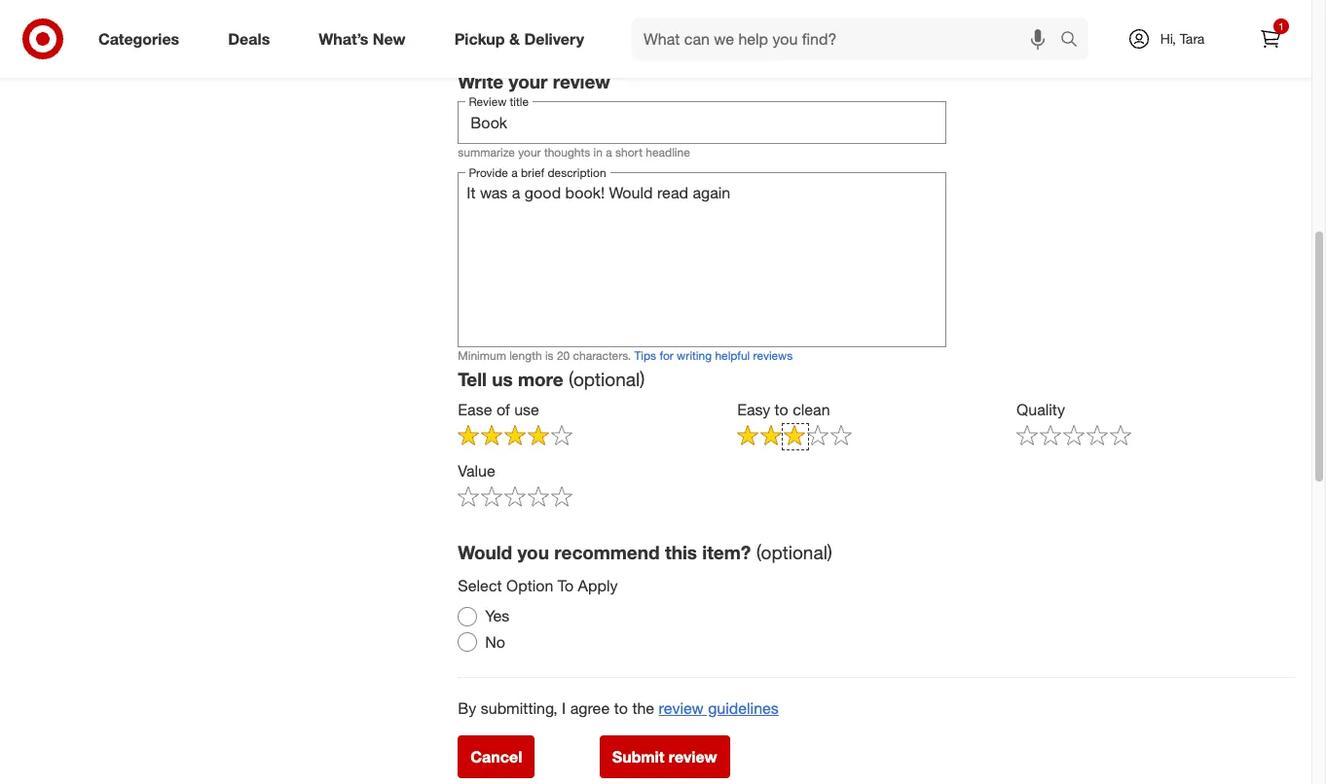Task type: describe. For each thing, give the bounding box(es) containing it.
search
[[1051, 31, 1098, 50]]

by
[[458, 699, 476, 718]]

the
[[632, 699, 654, 718]]

1 link
[[1249, 18, 1292, 60]]

It was a good book! Would read again text field
[[458, 172, 947, 347]]

guidelines
[[708, 699, 779, 718]]

is
[[545, 348, 554, 363]]

0 vertical spatial review
[[553, 70, 610, 93]]

hi, tara
[[1160, 30, 1205, 47]]

ease
[[458, 400, 492, 419]]

20
[[557, 348, 570, 363]]

agree
[[570, 699, 610, 718]]

length
[[509, 348, 542, 363]]

tell us more (optional)
[[458, 368, 645, 390]]

write your review
[[458, 70, 610, 93]]

headline
[[646, 145, 690, 160]]

pickup & delivery
[[454, 29, 584, 48]]

yes
[[485, 607, 510, 626]]

what's new link
[[302, 18, 430, 60]]

for
[[660, 348, 674, 363]]

hi,
[[1160, 30, 1176, 47]]

your for summarize
[[518, 145, 541, 160]]

us
[[492, 368, 513, 390]]

What can we help you find? suggestions appear below search field
[[632, 18, 1065, 60]]

&
[[509, 29, 520, 48]]

option
[[506, 577, 553, 596]]

short
[[615, 145, 643, 160]]

apply
[[578, 577, 618, 596]]

new
[[373, 29, 406, 48]]

pickup & delivery link
[[438, 18, 609, 60]]

recommend
[[554, 541, 660, 563]]

tips
[[634, 348, 656, 363]]

ease of use
[[458, 400, 539, 419]]

1 horizontal spatial (optional)
[[756, 541, 832, 563]]

search button
[[1051, 18, 1098, 64]]

minimum
[[458, 348, 506, 363]]

would
[[458, 541, 512, 563]]

no
[[485, 633, 505, 652]]

in
[[593, 145, 603, 160]]

select
[[458, 577, 502, 596]]

submit review
[[612, 747, 717, 767]]



Task type: locate. For each thing, give the bounding box(es) containing it.
submitting,
[[481, 699, 557, 718]]

more
[[518, 368, 563, 390]]

delivery
[[524, 29, 584, 48]]

your down pickup & delivery link
[[509, 70, 548, 93]]

tell
[[458, 368, 487, 390]]

None text field
[[458, 101, 947, 144]]

1
[[1279, 20, 1284, 32]]

review right the
[[659, 699, 704, 718]]

characters.
[[573, 348, 631, 363]]

your for write
[[509, 70, 548, 93]]

0 horizontal spatial (optional)
[[569, 368, 645, 390]]

quality
[[1017, 400, 1065, 419]]

by submitting, i agree to the review guidelines
[[458, 699, 779, 718]]

to
[[775, 400, 788, 419], [614, 699, 628, 718]]

1 horizontal spatial to
[[775, 400, 788, 419]]

1 vertical spatial your
[[518, 145, 541, 160]]

(optional) right item?
[[756, 541, 832, 563]]

this
[[665, 541, 697, 563]]

2 vertical spatial review
[[669, 747, 717, 767]]

value
[[458, 461, 495, 481]]

minimum length is 20 characters. tips for writing helpful reviews
[[458, 348, 793, 363]]

item?
[[702, 541, 751, 563]]

use
[[514, 400, 539, 419]]

tips for writing helpful reviews button
[[634, 347, 793, 364]]

deals link
[[211, 18, 294, 60]]

review inside button
[[669, 747, 717, 767]]

to left the
[[614, 699, 628, 718]]

0 horizontal spatial to
[[614, 699, 628, 718]]

0 vertical spatial (optional)
[[569, 368, 645, 390]]

i
[[562, 699, 566, 718]]

cancel
[[471, 747, 522, 767]]

categories
[[98, 29, 179, 48]]

categories link
[[82, 18, 204, 60]]

1 vertical spatial to
[[614, 699, 628, 718]]

you
[[517, 541, 549, 563]]

review down "review guidelines" button
[[669, 747, 717, 767]]

write
[[458, 70, 504, 93]]

tara
[[1180, 30, 1205, 47]]

easy
[[737, 400, 770, 419]]

clean
[[793, 400, 830, 419]]

Yes radio
[[458, 607, 477, 627]]

No radio
[[458, 633, 477, 653]]

summarize your thoughts in a short headline
[[458, 145, 690, 160]]

easy to clean
[[737, 400, 830, 419]]

would you recommend this item? (optional)
[[458, 541, 832, 563]]

what's
[[319, 29, 368, 48]]

(optional) down characters.
[[569, 368, 645, 390]]

of
[[496, 400, 510, 419]]

summarize
[[458, 145, 515, 160]]

your
[[509, 70, 548, 93], [518, 145, 541, 160]]

to
[[558, 577, 574, 596]]

deals
[[228, 29, 270, 48]]

1 vertical spatial (optional)
[[756, 541, 832, 563]]

to right easy
[[775, 400, 788, 419]]

1 vertical spatial review
[[659, 699, 704, 718]]

(optional)
[[569, 368, 645, 390], [756, 541, 832, 563]]

a
[[606, 145, 612, 160]]

review guidelines button
[[659, 698, 779, 720]]

thoughts
[[544, 145, 590, 160]]

writing
[[677, 348, 712, 363]]

review down delivery
[[553, 70, 610, 93]]

pickup
[[454, 29, 505, 48]]

what's new
[[319, 29, 406, 48]]

cancel link
[[458, 736, 535, 779]]

0 vertical spatial your
[[509, 70, 548, 93]]

your left 'thoughts'
[[518, 145, 541, 160]]

helpful
[[715, 348, 750, 363]]

review
[[553, 70, 610, 93], [659, 699, 704, 718], [669, 747, 717, 767]]

submit
[[612, 747, 664, 767]]

select option to apply
[[458, 577, 618, 596]]

0 vertical spatial to
[[775, 400, 788, 419]]

submit review button
[[600, 736, 730, 779]]

reviews
[[753, 348, 793, 363]]



Task type: vqa. For each thing, say whether or not it's contained in the screenshot.
the top your
yes



